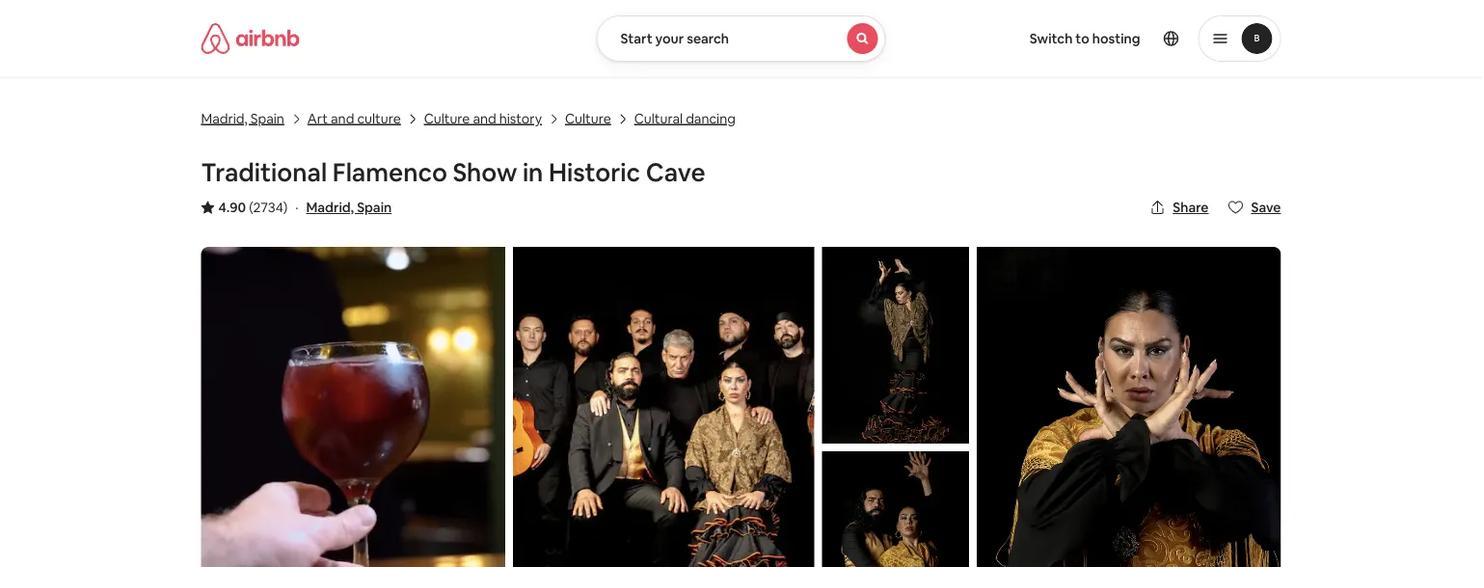 Task type: vqa. For each thing, say whether or not it's contained in the screenshot.
Experience photo 2
yes



Task type: locate. For each thing, give the bounding box(es) containing it.
madrid, spain link
[[201, 108, 284, 127], [306, 199, 392, 216]]

1 horizontal spatial madrid, spain link
[[306, 199, 392, 216]]

1 horizontal spatial and
[[473, 109, 497, 127]]

experience photo 1 image
[[513, 247, 815, 567], [513, 247, 815, 567]]

and inside 'link'
[[331, 109, 354, 127]]

and
[[331, 109, 354, 127], [473, 109, 497, 127]]

traditional flamenco show in historic cave
[[201, 156, 706, 189]]

traditional
[[201, 156, 327, 189]]

1 horizontal spatial spain
[[357, 199, 392, 216]]

history
[[499, 109, 542, 127]]

madrid, right ·
[[306, 199, 354, 216]]

show
[[453, 156, 517, 189]]

madrid,
[[201, 109, 248, 127], [306, 199, 354, 216]]

0 horizontal spatial spain
[[251, 109, 284, 127]]

0 vertical spatial madrid, spain link
[[201, 108, 284, 127]]

culture and history link
[[424, 108, 542, 127]]

0 horizontal spatial madrid,
[[201, 109, 248, 127]]

0 vertical spatial madrid,
[[201, 109, 248, 127]]

experience photo 4 image
[[977, 247, 1282, 567], [977, 247, 1282, 567]]

start your search button
[[597, 15, 886, 62]]

culture up traditional flamenco show in historic cave
[[424, 109, 470, 127]]

0 horizontal spatial and
[[331, 109, 354, 127]]

2 culture from the left
[[565, 109, 611, 127]]

and right art
[[331, 109, 354, 127]]

art and culture
[[308, 109, 401, 127]]

1 culture from the left
[[424, 109, 470, 127]]

share
[[1173, 199, 1209, 216]]

(2734)
[[249, 199, 288, 216]]

spain
[[251, 109, 284, 127], [357, 199, 392, 216]]

1 vertical spatial madrid, spain link
[[306, 199, 392, 216]]

share button
[[1143, 191, 1217, 224]]

experience photo 3 image
[[823, 451, 970, 567], [823, 451, 970, 567]]

and for culture
[[473, 109, 497, 127]]

experience photo 2 image
[[823, 247, 970, 444], [823, 247, 970, 444]]

madrid, spain link right ·
[[306, 199, 392, 216]]

2 and from the left
[[473, 109, 497, 127]]

4.90 (2734)
[[219, 199, 288, 216]]

spain left art
[[251, 109, 284, 127]]

culture up historic
[[565, 109, 611, 127]]

madrid, spain link up traditional
[[201, 108, 284, 127]]

switch
[[1030, 30, 1073, 47]]

1 and from the left
[[331, 109, 354, 127]]

in
[[523, 156, 544, 189]]

1 horizontal spatial culture
[[565, 109, 611, 127]]

spain down flamenco
[[357, 199, 392, 216]]

hosting
[[1093, 30, 1141, 47]]

madrid, up traditional
[[201, 109, 248, 127]]

art and culture link
[[308, 108, 401, 127]]

art
[[308, 109, 328, 127]]

switch to hosting
[[1030, 30, 1141, 47]]

culture
[[424, 109, 470, 127], [565, 109, 611, 127]]

1 vertical spatial madrid,
[[306, 199, 354, 216]]

0 horizontal spatial culture
[[424, 109, 470, 127]]

and left history on the top of the page
[[473, 109, 497, 127]]

· madrid, spain
[[295, 199, 392, 216]]

1 vertical spatial spain
[[357, 199, 392, 216]]



Task type: describe. For each thing, give the bounding box(es) containing it.
0 vertical spatial spain
[[251, 109, 284, 127]]

cultural dancing link
[[635, 108, 736, 127]]

your
[[656, 30, 684, 47]]

cultural
[[635, 109, 683, 127]]

cultural dancing
[[635, 109, 736, 127]]

dancing
[[686, 109, 736, 127]]

historic
[[549, 156, 641, 189]]

culture for culture and history
[[424, 109, 470, 127]]

and for art
[[331, 109, 354, 127]]

to
[[1076, 30, 1090, 47]]

culture
[[357, 109, 401, 127]]

flamenco
[[333, 156, 448, 189]]

save button
[[1221, 191, 1289, 224]]

start your search
[[621, 30, 729, 47]]

·
[[295, 199, 299, 216]]

0 horizontal spatial madrid, spain link
[[201, 108, 284, 127]]

video controls group
[[201, 247, 505, 567]]

search
[[687, 30, 729, 47]]

culture for culture
[[565, 109, 611, 127]]

culture link
[[565, 108, 611, 127]]

madrid, spain
[[201, 109, 284, 127]]

switch to hosting link
[[1019, 18, 1152, 59]]

profile element
[[909, 0, 1282, 77]]

4.90
[[219, 199, 246, 216]]

Start your search search field
[[597, 15, 886, 62]]

cave
[[646, 156, 706, 189]]

culture and history
[[424, 109, 542, 127]]

save
[[1252, 199, 1282, 216]]

1 horizontal spatial madrid,
[[306, 199, 354, 216]]

start
[[621, 30, 653, 47]]



